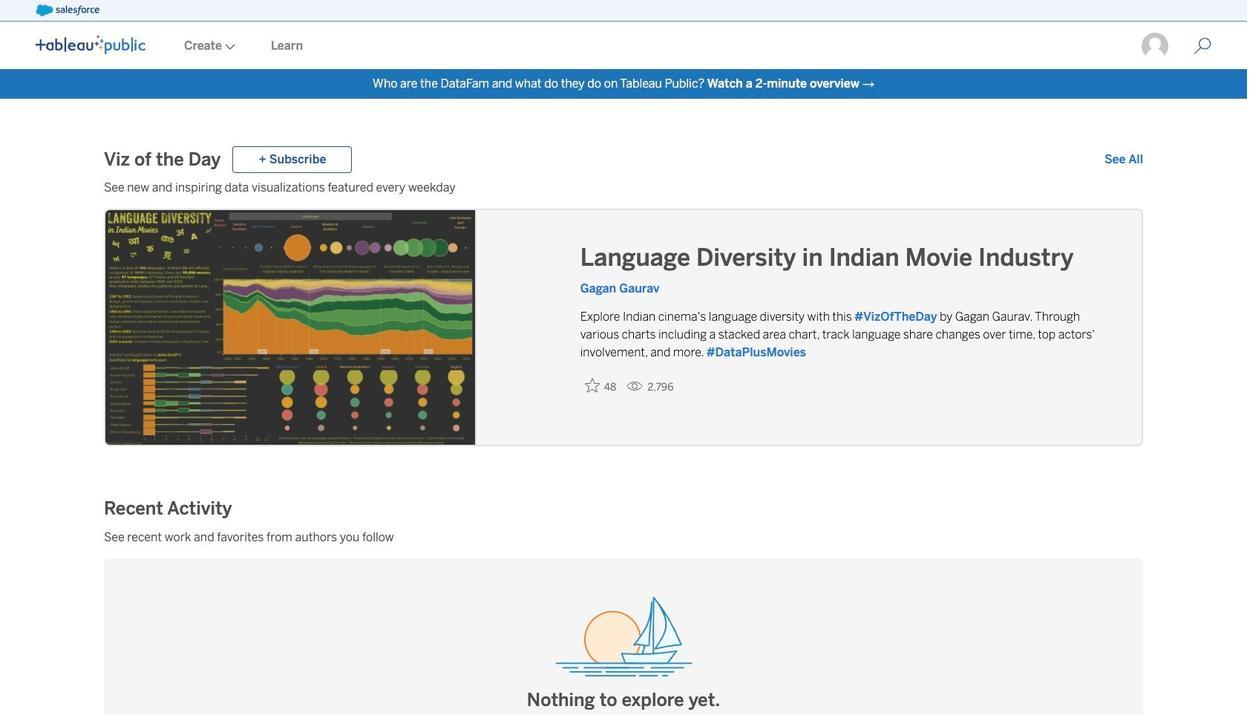 Task type: vqa. For each thing, say whether or not it's contained in the screenshot.
Shake
no



Task type: describe. For each thing, give the bounding box(es) containing it.
create image
[[222, 44, 235, 50]]

tableau public viz of the day image
[[105, 210, 477, 448]]

see all viz of the day element
[[1105, 151, 1144, 169]]

go to search image
[[1177, 37, 1230, 55]]

recent activity heading
[[104, 497, 232, 520]]

christina.overa image
[[1141, 31, 1171, 61]]



Task type: locate. For each thing, give the bounding box(es) containing it.
salesforce logo image
[[36, 4, 99, 16]]

logo image
[[36, 35, 146, 54]]

add favorite image
[[585, 378, 600, 393]]

see recent work and favorites from authors you follow element
[[104, 529, 1144, 547]]

Add Favorite button
[[581, 374, 621, 398]]

see new and inspiring data visualizations featured every weekday element
[[104, 179, 1144, 197]]

viz of the day heading
[[104, 148, 221, 172]]



